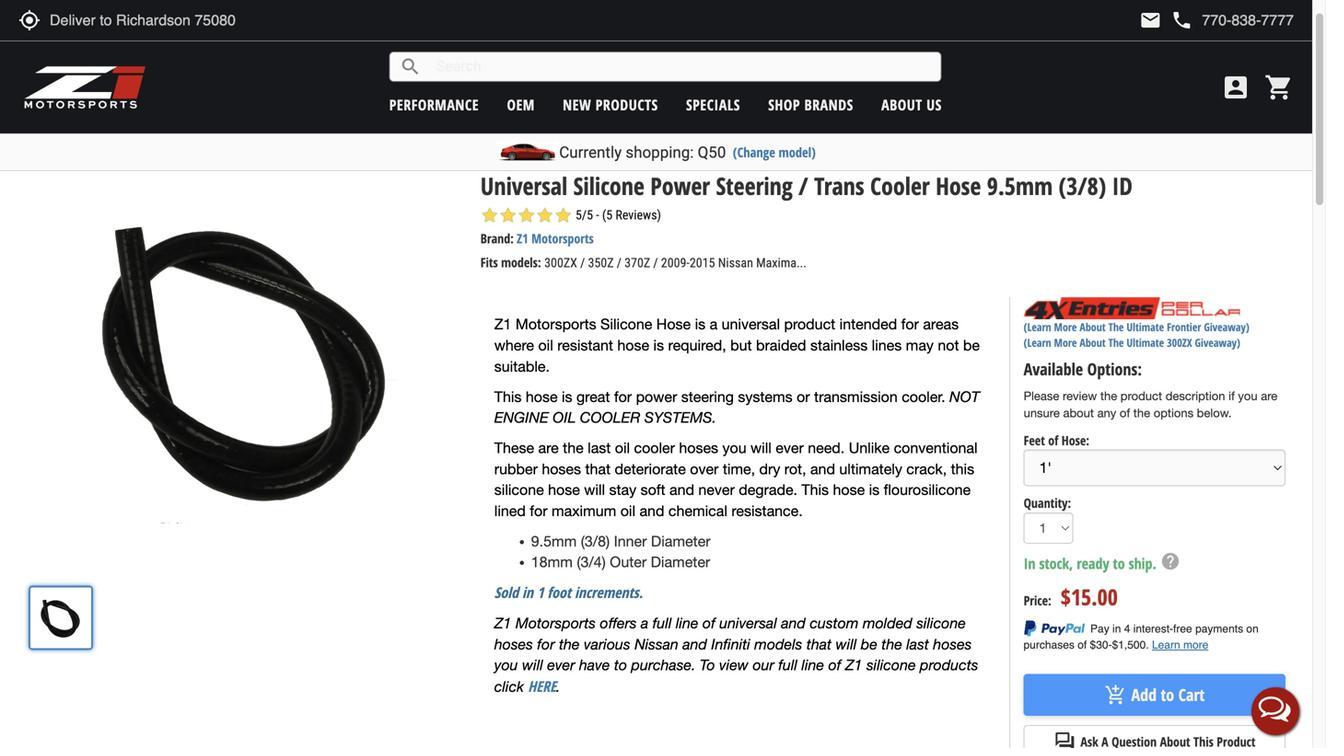 Task type: locate. For each thing, give the bounding box(es) containing it.
areas
[[923, 316, 959, 333]]

1 vertical spatial to
[[614, 657, 627, 674]]

ultimate
[[1127, 320, 1164, 335], [1127, 335, 1164, 351]]

0 vertical spatial to
[[1113, 554, 1125, 574]]

300zx
[[544, 256, 577, 271], [1167, 335, 1192, 351]]

that
[[585, 461, 611, 478], [807, 636, 832, 653]]

to right add
[[1161, 684, 1174, 707]]

will up maximum
[[584, 482, 605, 499]]

resistant
[[557, 337, 613, 354]]

0 vertical spatial nissan
[[718, 256, 753, 271]]

0 horizontal spatial a
[[641, 615, 649, 632]]

the down "molded" on the right bottom of the page
[[882, 636, 902, 653]]

1 vertical spatial are
[[538, 440, 559, 457]]

giveaway) down frontier on the right top of page
[[1195, 335, 1241, 351]]

description
[[1166, 389, 1225, 404]]

0 horizontal spatial product
[[784, 316, 836, 333]]

crack,
[[907, 461, 947, 478]]

0 vertical spatial diameter
[[651, 533, 711, 550]]

silicone right parts
[[182, 139, 221, 156]]

oil inside 'these are the last oil cooler hoses you will ever need. unlike conventional rubber hoses that deteriorate over time, dry rot, and ultimately crack, this silicone hose will stay soft and never degrade.'
[[615, 440, 630, 457]]

silicone up 5/5 -
[[573, 169, 645, 202]]

1 vertical spatial giveaway)
[[1195, 335, 1241, 351]]

stock,
[[1039, 554, 1073, 574]]

1 vertical spatial ultimate
[[1127, 335, 1164, 351]]

silicone down "molded" on the right bottom of the page
[[867, 657, 916, 674]]

2 ultimate from the top
[[1127, 335, 1164, 351]]

3 star from the left
[[517, 206, 536, 225]]

ever inside 'these are the last oil cooler hoses you will ever need. unlike conventional rubber hoses that deteriorate over time, dry rot, and ultimately crack, this silicone hose will stay soft and never degrade.'
[[776, 440, 804, 457]]

q50 left performance
[[13, 139, 33, 156]]

and up to
[[683, 636, 707, 653]]

motorsports up resistant
[[516, 316, 596, 333]]

hoses
[[679, 440, 718, 457], [542, 461, 581, 478], [494, 636, 533, 653], [933, 636, 972, 653]]

1 vertical spatial products
[[920, 657, 979, 674]]

of right any
[[1120, 406, 1130, 421]]

1 horizontal spatial that
[[807, 636, 832, 653]]

the down (learn more about the ultimate frontier giveaway) 'link'
[[1109, 335, 1124, 351]]

a right offers
[[641, 615, 649, 632]]

motorsports down foot
[[516, 615, 596, 632]]

of down the custom
[[828, 657, 841, 674]]

0 vertical spatial product
[[784, 316, 836, 333]]

1 horizontal spatial (3/8)
[[1059, 169, 1106, 202]]

hose inside this hose is flourosilicone lined for maximum oil and chemical resistance.
[[833, 482, 865, 499]]

is down ultimately
[[869, 482, 880, 499]]

that inside 'these are the last oil cooler hoses you will ever need. unlike conventional rubber hoses that deteriorate over time, dry rot, and ultimately crack, this silicone hose will stay soft and never degrade.'
[[585, 461, 611, 478]]

new products link
[[563, 95, 658, 115]]

if
[[1229, 389, 1235, 404]]

1 vertical spatial (learn
[[1024, 335, 1051, 351]]

0 horizontal spatial you
[[494, 657, 518, 674]]

1 horizontal spatial product
[[1121, 389, 1162, 404]]

ultimate up (learn more about the ultimate 300zx giveaway) link
[[1127, 320, 1164, 335]]

motorsports down 5/5 -
[[532, 230, 594, 247]]

transmission
[[814, 388, 898, 406]]

feet
[[1024, 432, 1045, 449]]

you right if on the right of page
[[1238, 389, 1258, 404]]

2 vertical spatial silicone
[[867, 657, 916, 674]]

0 vertical spatial motorsports
[[532, 230, 594, 247]]

1 horizontal spatial are
[[1261, 389, 1278, 404]]

frontier
[[1167, 320, 1201, 335]]

1 vertical spatial product
[[1121, 389, 1162, 404]]

1 vertical spatial full
[[778, 657, 798, 674]]

1 vertical spatial silicone
[[573, 169, 645, 202]]

diameter down chemical
[[651, 533, 711, 550]]

full down the models
[[778, 657, 798, 674]]

1 vertical spatial a
[[641, 615, 649, 632]]

2 vertical spatial about
[[1080, 335, 1106, 351]]

be inside z1 motorsports silicone hose is a universal product intended for areas where oil resistant hose is required, but braided stainless lines may not be suitable.
[[963, 337, 980, 354]]

great
[[577, 388, 610, 406]]

1 horizontal spatial ever
[[776, 440, 804, 457]]

0 horizontal spatial (3/8)
[[581, 533, 610, 550]]

/ left 350z
[[580, 256, 585, 271]]

these are the last oil cooler hoses you will ever need. unlike conventional rubber hoses that deteriorate over time, dry rot, and ultimately crack, this silicone hose will stay soft and never degrade.
[[494, 440, 978, 499]]

the down "oil"
[[563, 440, 584, 457]]

shop
[[768, 95, 800, 115]]

increments.
[[575, 583, 643, 603]]

add_shopping_cart add to cart
[[1105, 684, 1205, 707]]

0 vertical spatial that
[[585, 461, 611, 478]]

about
[[1063, 406, 1094, 421]]

last down cooler
[[588, 440, 611, 457]]

/ down model)
[[799, 169, 808, 202]]

of inside the (learn more about the ultimate frontier giveaway) (learn more about the ultimate 300zx giveaway) available options: please review the product description if you are unsure about any of the options below.
[[1120, 406, 1130, 421]]

unlike
[[849, 440, 890, 457]]

silicone up resistant
[[601, 316, 652, 333]]

diameter right the outer
[[651, 554, 710, 571]]

300zx down z1 motorsports link
[[544, 256, 577, 271]]

ever up rot,
[[776, 440, 804, 457]]

0 vertical spatial be
[[963, 337, 980, 354]]

9.5mm
[[987, 169, 1053, 202], [531, 533, 577, 550]]

be right the not
[[963, 337, 980, 354]]

0 horizontal spatial full
[[653, 615, 672, 632]]

specials
[[686, 95, 740, 115]]

1 vertical spatial motorsports
[[516, 316, 596, 333]]

1 vertical spatial diameter
[[651, 554, 710, 571]]

is up "oil"
[[562, 388, 572, 406]]

1 vertical spatial hose
[[657, 316, 691, 333]]

product up options
[[1121, 389, 1162, 404]]

0 vertical spatial more
[[1054, 320, 1077, 335]]

1 horizontal spatial this
[[802, 482, 829, 499]]

this up engine
[[494, 388, 522, 406]]

(learn more about the ultimate frontier giveaway) link
[[1024, 320, 1250, 335]]

300zx inside the (learn more about the ultimate frontier giveaway) (learn more about the ultimate 300zx giveaway) available options: please review the product description if you are unsure about any of the options below.
[[1167, 335, 1192, 351]]

stay
[[609, 482, 637, 499]]

2 horizontal spatial silicone
[[917, 615, 966, 632]]

hose down ultimately
[[833, 482, 865, 499]]

0 horizontal spatial 9.5mm
[[531, 533, 577, 550]]

z1 down sold
[[494, 615, 512, 632]]

1 horizontal spatial last
[[907, 636, 929, 653]]

is up required,
[[695, 316, 706, 333]]

silicone inside z1 motorsports silicone hose is a universal product intended for areas where oil resistant hose is required, but braided stainless lines may not be suitable.
[[601, 316, 652, 333]]

motorsports inside z1 motorsports silicone hose is a universal product intended for areas where oil resistant hose is required, but braided stainless lines may not be suitable.
[[516, 316, 596, 333]]

you up click
[[494, 657, 518, 674]]

1 vertical spatial 300zx
[[1167, 335, 1192, 351]]

shopping:
[[626, 143, 694, 162]]

ultimate down (learn more about the ultimate frontier giveaway) 'link'
[[1127, 335, 1164, 351]]

to down various
[[614, 657, 627, 674]]

(3/8) left 'id'
[[1059, 169, 1106, 202]]

mail link
[[1140, 9, 1162, 31]]

line down the models
[[802, 657, 824, 674]]

q50 left (change
[[698, 143, 726, 162]]

sold
[[494, 583, 519, 603]]

fits
[[481, 254, 498, 271]]

0 horizontal spatial ever
[[547, 657, 575, 674]]

diameter
[[651, 533, 711, 550], [651, 554, 710, 571]]

hose inside z1 motorsports silicone hose is a universal product intended for areas where oil resistant hose is required, but braided stainless lines may not be suitable.
[[657, 316, 691, 333]]

1 vertical spatial 9.5mm
[[531, 533, 577, 550]]

1 ultimate from the top
[[1127, 320, 1164, 335]]

0 vertical spatial 300zx
[[544, 256, 577, 271]]

the up (learn more about the ultimate 300zx giveaway) link
[[1109, 320, 1124, 335]]

in
[[1024, 554, 1036, 574]]

feet of hose:
[[1024, 432, 1090, 449]]

1 horizontal spatial hose
[[936, 169, 981, 202]]

models
[[754, 636, 803, 653]]

2 vertical spatial oil
[[621, 503, 636, 520]]

0 vertical spatial a
[[710, 316, 718, 333]]

1 vertical spatial nissan
[[635, 636, 679, 653]]

performance parts
[[54, 139, 147, 156]]

resistance.
[[732, 503, 803, 520]]

be inside z1 motorsports offers a full line of universal and custom molded silicone hoses for the various nissan and infiniti models that will be the last hoses you will ever have to purchase. to view our full line of z1 silicone products click
[[861, 636, 878, 653]]

a inside z1 motorsports silicone hose is a universal product intended for areas where oil resistant hose is required, but braided stainless lines may not be suitable.
[[710, 316, 718, 333]]

0 vertical spatial silicone
[[182, 139, 221, 156]]

z1 right parts
[[168, 139, 179, 156]]

1 vertical spatial last
[[907, 636, 929, 653]]

1 horizontal spatial full
[[778, 657, 798, 674]]

0 horizontal spatial q50
[[13, 139, 33, 156]]

0 vertical spatial ultimate
[[1127, 320, 1164, 335]]

z1 for z1 motorsports silicone hose is a universal product intended for areas where oil resistant hose is required, but braided stainless lines may not be suitable.
[[494, 316, 512, 333]]

power
[[650, 169, 710, 202]]

custom
[[810, 615, 859, 632]]

1 vertical spatial this
[[802, 482, 829, 499]]

300zx down frontier on the right top of page
[[1167, 335, 1192, 351]]

motorsports
[[532, 230, 594, 247], [516, 316, 596, 333], [516, 615, 596, 632]]

for inside z1 motorsports offers a full line of universal and custom molded silicone hoses for the various nissan and infiniti models that will be the last hoses you will ever have to purchase. to view our full line of z1 silicone products click
[[537, 636, 555, 653]]

1 horizontal spatial you
[[723, 440, 747, 457]]

are right if on the right of page
[[1261, 389, 1278, 404]]

that down the custom
[[807, 636, 832, 653]]

are inside the (learn more about the ultimate frontier giveaway) (learn more about the ultimate 300zx giveaway) available options: please review the product description if you are unsure about any of the options below.
[[1261, 389, 1278, 404]]

1 horizontal spatial nissan
[[718, 256, 753, 271]]

hose up required,
[[657, 316, 691, 333]]

oil down the stay
[[621, 503, 636, 520]]

this inside this hose is flourosilicone lined for maximum oil and chemical resistance.
[[802, 482, 829, 499]]

0 vertical spatial last
[[588, 440, 611, 457]]

1 vertical spatial silicone
[[917, 615, 966, 632]]

the up any
[[1101, 389, 1117, 404]]

hose inside 'these are the last oil cooler hoses you will ever need. unlike conventional rubber hoses that deteriorate over time, dry rot, and ultimately crack, this silicone hose will stay soft and never degrade.'
[[548, 482, 580, 499]]

0 vertical spatial this
[[494, 388, 522, 406]]

and down soft
[[640, 503, 664, 520]]

0 vertical spatial giveaway)
[[1204, 320, 1250, 335]]

the
[[1109, 320, 1124, 335], [1109, 335, 1124, 351]]

silicone down rubber
[[494, 482, 544, 499]]

here
[[528, 677, 556, 697]]

0 horizontal spatial silicone
[[494, 482, 544, 499]]

0 vertical spatial (3/8)
[[1059, 169, 1106, 202]]

1 vertical spatial more
[[1054, 335, 1077, 351]]

cart
[[1179, 684, 1205, 707]]

full up "purchase."
[[653, 615, 672, 632]]

add
[[1132, 684, 1157, 707]]

0 horizontal spatial to
[[614, 657, 627, 674]]

hose right resistant
[[617, 337, 649, 354]]

of right feet
[[1048, 432, 1059, 449]]

1 vertical spatial be
[[861, 636, 878, 653]]

z1 motorsports silicone hose is a universal product intended for areas where oil resistant hose is required, but braided stainless lines may not be suitable.
[[494, 316, 980, 375]]

2 vertical spatial motorsports
[[516, 615, 596, 632]]

0 vertical spatial the
[[1109, 320, 1124, 335]]

silicone inside universal silicone power steering / trans cooler hose 9.5mm (3/8) id star star star star star 5/5 - (5 reviews) brand: z1 motorsports fits models: 300zx / 350z / 370z / 2009-2015 nissan maxima...
[[573, 169, 645, 202]]

1 vertical spatial ever
[[547, 657, 575, 674]]

1 vertical spatial you
[[723, 440, 747, 457]]

1 horizontal spatial 9.5mm
[[987, 169, 1053, 202]]

oem link
[[507, 95, 535, 115]]

to left ship.
[[1113, 554, 1125, 574]]

for right the lined
[[530, 503, 548, 520]]

z1 for z1 motorsports offers a full line of universal and custom molded silicone hoses for the various nissan and infiniti models that will be the last hoses you will ever have to purchase. to view our full line of z1 silicone products click
[[494, 615, 512, 632]]

universal silicone power steering / trans cooler hose 9.5mm (3/8) id star star star star star 5/5 - (5 reviews) brand: z1 motorsports fits models: 300zx / 350z / 370z / 2009-2015 nissan maxima...
[[481, 169, 1133, 271]]

0 vertical spatial are
[[1261, 389, 1278, 404]]

hose right cooler
[[936, 169, 981, 202]]

z1 inside z1 motorsports silicone hose is a universal product intended for areas where oil resistant hose is required, but braided stainless lines may not be suitable.
[[494, 316, 512, 333]]

below.
[[1197, 406, 1232, 421]]

0 horizontal spatial nissan
[[635, 636, 679, 653]]

0 horizontal spatial products
[[596, 95, 658, 115]]

product up braided
[[784, 316, 836, 333]]

1 horizontal spatial be
[[963, 337, 980, 354]]

0 horizontal spatial last
[[588, 440, 611, 457]]

0 horizontal spatial that
[[585, 461, 611, 478]]

for inside this hose is flourosilicone lined for maximum oil and chemical resistance.
[[530, 503, 548, 520]]

motorsports inside z1 motorsports offers a full line of universal and custom molded silicone hoses for the various nissan and infiniti models that will be the last hoses you will ever have to purchase. to view our full line of z1 silicone products click
[[516, 615, 596, 632]]

1 more from the top
[[1054, 320, 1077, 335]]

you up time,
[[723, 440, 747, 457]]

0 vertical spatial you
[[1238, 389, 1258, 404]]

1 vertical spatial that
[[807, 636, 832, 653]]

0 horizontal spatial this
[[494, 388, 522, 406]]

about up options:
[[1080, 335, 1106, 351]]

for up may
[[901, 316, 919, 333]]

(3/8) up (3/4)
[[581, 533, 610, 550]]

systems
[[738, 388, 793, 406]]

of up infiniti
[[703, 615, 715, 632]]

1 vertical spatial universal
[[720, 615, 777, 632]]

a
[[710, 316, 718, 333], [641, 615, 649, 632]]

nissan up "purchase."
[[635, 636, 679, 653]]

rubber
[[494, 461, 538, 478]]

/ right 350z
[[617, 256, 622, 271]]

0 horizontal spatial 300zx
[[544, 256, 577, 271]]

2 vertical spatial to
[[1161, 684, 1174, 707]]

in
[[522, 583, 533, 603]]

universal up but
[[722, 316, 780, 333]]

to inside z1 motorsports offers a full line of universal and custom molded silicone hoses for the various nissan and infiniti models that will be the last hoses you will ever have to purchase. to view our full line of z1 silicone products click
[[614, 657, 627, 674]]

about us
[[881, 95, 942, 115]]

last down "molded" on the right bottom of the page
[[907, 636, 929, 653]]

silicone for universal
[[573, 169, 645, 202]]

0 horizontal spatial hose
[[657, 316, 691, 333]]

9.5mm inside universal silicone power steering / trans cooler hose 9.5mm (3/8) id star star star star star 5/5 - (5 reviews) brand: z1 motorsports fits models: 300zx / 350z / 370z / 2009-2015 nissan maxima...
[[987, 169, 1053, 202]]

full
[[653, 615, 672, 632], [778, 657, 798, 674]]

are right these
[[538, 440, 559, 457]]

ever up .
[[547, 657, 575, 674]]

a up required,
[[710, 316, 718, 333]]

motorsports for offers
[[516, 615, 596, 632]]

currently shopping: q50 (change model)
[[559, 143, 816, 162]]

that up the stay
[[585, 461, 611, 478]]

0 vertical spatial universal
[[722, 316, 780, 333]]

hose inside z1 motorsports silicone hose is a universal product intended for areas where oil resistant hose is required, but braided stainless lines may not be suitable.
[[617, 337, 649, 354]]

hose
[[617, 337, 649, 354], [526, 388, 558, 406], [548, 482, 580, 499], [833, 482, 865, 499]]

be down "molded" on the right bottom of the page
[[861, 636, 878, 653]]

degrade.
[[739, 482, 798, 499]]

about left us
[[881, 95, 923, 115]]

cooler.
[[902, 388, 946, 406]]

oil left cooler
[[615, 440, 630, 457]]

1 horizontal spatial products
[[920, 657, 979, 674]]

z1 up models: on the top left
[[517, 230, 528, 247]]

infiniti
[[711, 636, 750, 653]]

z1 down the custom
[[845, 657, 863, 674]]

are inside 'these are the last oil cooler hoses you will ever need. unlike conventional rubber hoses that deteriorate over time, dry rot, and ultimately crack, this silicone hose will stay soft and never degrade.'
[[538, 440, 559, 457]]

(3/8)
[[1059, 169, 1106, 202], [581, 533, 610, 550]]

this down rot,
[[802, 482, 829, 499]]

0 horizontal spatial are
[[538, 440, 559, 457]]

0 vertical spatial ever
[[776, 440, 804, 457]]

brands
[[805, 95, 854, 115]]

0 vertical spatial silicone
[[494, 482, 544, 499]]

1 horizontal spatial to
[[1113, 554, 1125, 574]]

deteriorate
[[615, 461, 686, 478]]

0 horizontal spatial be
[[861, 636, 878, 653]]

(3/8) inside 9.5mm (3/8) inner diameter 18mm (3/4) outer diameter
[[581, 533, 610, 550]]

z1 motorsports logo image
[[23, 64, 147, 111]]

model)
[[779, 143, 816, 161]]

0 vertical spatial line
[[676, 615, 699, 632]]

z1 up where at the left
[[494, 316, 512, 333]]

last inside z1 motorsports offers a full line of universal and custom molded silicone hoses for the various nissan and infiniti models that will be the last hoses you will ever have to purchase. to view our full line of z1 silicone products click
[[907, 636, 929, 653]]

and up chemical
[[670, 482, 694, 499]]

line up "purchase."
[[676, 615, 699, 632]]

4 star from the left
[[536, 206, 554, 225]]

silicone right "molded" on the right bottom of the page
[[917, 615, 966, 632]]

nissan right 2015
[[718, 256, 753, 271]]

giveaway) right frontier on the right top of page
[[1204, 320, 1250, 335]]

0 vertical spatial 9.5mm
[[987, 169, 1053, 202]]

the left options
[[1134, 406, 1150, 421]]

universal up infiniti
[[720, 615, 777, 632]]

and up the models
[[781, 615, 806, 632]]

hose up maximum
[[548, 482, 580, 499]]

2 vertical spatial you
[[494, 657, 518, 674]]

my_location
[[18, 9, 41, 31]]

for up "here ."
[[537, 636, 555, 653]]

1 horizontal spatial a
[[710, 316, 718, 333]]

0 vertical spatial (learn
[[1024, 320, 1051, 335]]

are
[[1261, 389, 1278, 404], [538, 440, 559, 457]]

oil right where at the left
[[538, 337, 553, 354]]

0 vertical spatial full
[[653, 615, 672, 632]]

this
[[494, 388, 522, 406], [802, 482, 829, 499]]

1 vertical spatial oil
[[615, 440, 630, 457]]

about up (learn more about the ultimate 300zx giveaway) link
[[1080, 320, 1106, 335]]

for up cooler
[[614, 388, 632, 406]]

our
[[753, 657, 774, 674]]

new
[[563, 95, 591, 115]]

you inside 'these are the last oil cooler hoses you will ever need. unlike conventional rubber hoses that deteriorate over time, dry rot, and ultimately crack, this silicone hose will stay soft and never degrade.'
[[723, 440, 747, 457]]



Task type: vqa. For each thing, say whether or not it's contained in the screenshot.
topmost to
yes



Task type: describe. For each thing, give the bounding box(es) containing it.
(change model) link
[[733, 143, 816, 161]]

universal inside z1 motorsports offers a full line of universal and custom molded silicone hoses for the various nissan and infiniti models that will be the last hoses you will ever have to purchase. to view our full line of z1 silicone products click
[[720, 615, 777, 632]]

power
[[636, 388, 677, 406]]

nissan inside universal silicone power steering / trans cooler hose 9.5mm (3/8) id star star star star star 5/5 - (5 reviews) brand: z1 motorsports fits models: 300zx / 350z / 370z / 2009-2015 nissan maxima...
[[718, 256, 753, 271]]

this for flourosilicone
[[802, 482, 829, 499]]

last inside 'these are the last oil cooler hoses you will ever need. unlike conventional rubber hoses that deteriorate over time, dry rot, and ultimately crack, this silicone hose will stay soft and never degrade.'
[[588, 440, 611, 457]]

hose inside universal silicone power steering / trans cooler hose 9.5mm (3/8) id star star star star star 5/5 - (5 reviews) brand: z1 motorsports fits models: 300zx / 350z / 370z / 2009-2015 nissan maxima...
[[936, 169, 981, 202]]

unsure
[[1024, 406, 1060, 421]]

/ right 370z
[[653, 256, 658, 271]]

please
[[1024, 389, 1060, 404]]

this hose is great for power steering systems or transmission cooler.
[[494, 388, 946, 406]]

1 diameter from the top
[[651, 533, 711, 550]]

(3/8) inside universal silicone power steering / trans cooler hose 9.5mm (3/8) id star star star star star 5/5 - (5 reviews) brand: z1 motorsports fits models: 300zx / 350z / 370z / 2009-2015 nissan maxima...
[[1059, 169, 1106, 202]]

engine
[[494, 409, 549, 427]]

a inside z1 motorsports offers a full line of universal and custom molded silicone hoses for the various nissan and infiniti models that will be the last hoses you will ever have to purchase. to view our full line of z1 silicone products click
[[641, 615, 649, 632]]

have
[[579, 657, 610, 674]]

in stock, ready to ship. help
[[1024, 552, 1181, 574]]

9.5mm inside 9.5mm (3/8) inner diameter 18mm (3/4) outer diameter
[[531, 533, 577, 550]]

1 star from the left
[[481, 206, 499, 225]]

for inside z1 motorsports silicone hose is a universal product intended for areas where oil resistant hose is required, but braided stainless lines may not be suitable.
[[901, 316, 919, 333]]

1 vertical spatial about
[[1080, 320, 1106, 335]]

soft
[[641, 482, 665, 499]]

over
[[690, 461, 719, 478]]

2 (learn from the top
[[1024, 335, 1051, 351]]

maxima...
[[756, 256, 807, 271]]

lined
[[494, 503, 526, 520]]

will up "dry"
[[751, 440, 772, 457]]

hose up engine
[[526, 388, 558, 406]]

id
[[1112, 169, 1133, 202]]

2 diameter from the top
[[651, 554, 710, 571]]

18mm
[[531, 554, 573, 571]]

options
[[1154, 406, 1194, 421]]

z1 motorsports link
[[517, 230, 594, 247]]

5 star from the left
[[554, 206, 573, 225]]

0 vertical spatial products
[[596, 95, 658, 115]]

you inside z1 motorsports offers a full line of universal and custom molded silicone hoses for the various nissan and infiniti models that will be the last hoses you will ever have to purchase. to view our full line of z1 silicone products click
[[494, 657, 518, 674]]

account_box link
[[1217, 73, 1255, 102]]

the up 'have'
[[559, 636, 580, 653]]

available
[[1024, 358, 1083, 381]]

nissan inside z1 motorsports offers a full line of universal and custom molded silicone hoses for the various nissan and infiniti models that will be the last hoses you will ever have to purchase. to view our full line of z1 silicone products click
[[635, 636, 679, 653]]

products inside z1 motorsports offers a full line of universal and custom molded silicone hoses for the various nissan and infiniti models that will be the last hoses you will ever have to purchase. to view our full line of z1 silicone products click
[[920, 657, 979, 674]]

universal inside z1 motorsports silicone hose is a universal product intended for areas where oil resistant hose is required, but braided stainless lines may not be suitable.
[[722, 316, 780, 333]]

or
[[797, 388, 810, 406]]

z1 inside universal silicone power steering / trans cooler hose 9.5mm (3/8) id star star star star star 5/5 - (5 reviews) brand: z1 motorsports fits models: 300zx / 350z / 370z / 2009-2015 nissan maxima...
[[517, 230, 528, 247]]

that inside z1 motorsports offers a full line of universal and custom molded silicone hoses for the various nissan and infiniti models that will be the last hoses you will ever have to purchase. to view our full line of z1 silicone products click
[[807, 636, 832, 653]]

to inside in stock, ready to ship. help
[[1113, 554, 1125, 574]]

z1 motorsports offers a full line of universal and custom molded silicone hoses for the various nissan and infiniti models that will be the last hoses you will ever have to purchase. to view our full line of z1 silicone products click
[[494, 615, 979, 696]]

never
[[699, 482, 735, 499]]

2 horizontal spatial to
[[1161, 684, 1174, 707]]

may
[[906, 337, 934, 354]]

various
[[584, 636, 631, 653]]

universal
[[481, 169, 568, 202]]

z1 for z1 silicone
[[168, 139, 179, 156]]

product inside the (learn more about the ultimate frontier giveaway) (learn more about the ultimate 300zx giveaway) available options: please review the product description if you are unsure about any of the options below.
[[1121, 389, 1162, 404]]

oem
[[507, 95, 535, 115]]

add_shopping_cart
[[1105, 685, 1127, 707]]

1 (learn from the top
[[1024, 320, 1051, 335]]

review
[[1063, 389, 1097, 404]]

oil inside z1 motorsports silicone hose is a universal product intended for areas where oil resistant hose is required, but braided stainless lines may not be suitable.
[[538, 337, 553, 354]]

required,
[[668, 337, 726, 354]]

silicone inside 'these are the last oil cooler hoses you will ever need. unlike conventional rubber hoses that deteriorate over time, dry rot, and ultimately crack, this silicone hose will stay soft and never degrade.'
[[494, 482, 544, 499]]

options:
[[1087, 358, 1142, 381]]

maximum
[[552, 503, 616, 520]]

2009-
[[661, 256, 690, 271]]

view
[[719, 657, 749, 674]]

not engine oil cooler systems.
[[494, 388, 980, 427]]

product inside z1 motorsports silicone hose is a universal product intended for areas where oil resistant hose is required, but braided stainless lines may not be suitable.
[[784, 316, 836, 333]]

you inside the (learn more about the ultimate frontier giveaway) (learn more about the ultimate 300zx giveaway) available options: please review the product description if you are unsure about any of the options below.
[[1238, 389, 1258, 404]]

about us link
[[881, 95, 942, 115]]

here link
[[528, 677, 556, 697]]

trans
[[814, 169, 864, 202]]

300zx inside universal silicone power steering / trans cooler hose 9.5mm (3/8) id star star star star star 5/5 - (5 reviews) brand: z1 motorsports fits models: 300zx / 350z / 370z / 2009-2015 nissan maxima...
[[544, 256, 577, 271]]

us
[[927, 95, 942, 115]]

9.5mm (3/8) inner diameter 18mm (3/4) outer diameter
[[531, 533, 711, 571]]

(change
[[733, 143, 775, 161]]

quantity:
[[1024, 495, 1071, 512]]

will down the custom
[[836, 636, 857, 653]]

z1 silicone
[[168, 139, 221, 156]]

account_box
[[1221, 73, 1251, 102]]

flourosilicone
[[884, 482, 971, 499]]

370z
[[625, 256, 650, 271]]

performance
[[54, 139, 118, 156]]

where
[[494, 337, 534, 354]]

will up here
[[522, 657, 543, 674]]

steering
[[681, 388, 734, 406]]

lines
[[872, 337, 902, 354]]

is inside this hose is flourosilicone lined for maximum oil and chemical resistance.
[[869, 482, 880, 499]]

steering
[[716, 169, 793, 202]]

new products
[[563, 95, 658, 115]]

cooler
[[580, 409, 640, 427]]

price:
[[1024, 592, 1052, 610]]

systems.
[[644, 409, 716, 427]]

the inside 'these are the last oil cooler hoses you will ever need. unlike conventional rubber hoses that deteriorate over time, dry rot, and ultimately crack, this silicone hose will stay soft and never degrade.'
[[563, 440, 584, 457]]

2015
[[690, 256, 715, 271]]

this
[[951, 461, 975, 478]]

to
[[700, 657, 715, 674]]

foot
[[547, 583, 571, 603]]

shop brands link
[[768, 95, 854, 115]]

performance link
[[389, 95, 479, 115]]

1 the from the top
[[1109, 320, 1124, 335]]

350z
[[588, 256, 614, 271]]

but
[[730, 337, 752, 354]]

(learn more about the ultimate 300zx giveaway) link
[[1024, 335, 1241, 351]]

(learn more about the ultimate frontier giveaway) (learn more about the ultimate 300zx giveaway) available options: please review the product description if you are unsure about any of the options below.
[[1024, 320, 1278, 421]]

cooler
[[634, 440, 675, 457]]

silicone for z1
[[182, 139, 221, 156]]

motorsports for silicone
[[516, 316, 596, 333]]

cooler
[[870, 169, 930, 202]]

Search search field
[[422, 53, 941, 81]]

braided
[[756, 337, 806, 354]]

(3/4)
[[577, 554, 606, 571]]

help
[[1160, 552, 1181, 572]]

shop brands
[[768, 95, 854, 115]]

brand:
[[481, 230, 514, 247]]

ship.
[[1129, 554, 1157, 574]]

0 vertical spatial about
[[881, 95, 923, 115]]

and inside this hose is flourosilicone lined for maximum oil and chemical resistance.
[[640, 503, 664, 520]]

is left required,
[[653, 337, 664, 354]]

these
[[494, 440, 534, 457]]

not
[[938, 337, 959, 354]]

2 more from the top
[[1054, 335, 1077, 351]]

ever inside z1 motorsports offers a full line of universal and custom molded silicone hoses for the various nissan and infiniti models that will be the last hoses you will ever have to purchase. to view our full line of z1 silicone products click
[[547, 657, 575, 674]]

inner
[[614, 533, 647, 550]]

this for great
[[494, 388, 522, 406]]

2 star from the left
[[499, 206, 517, 225]]

2 the from the top
[[1109, 335, 1124, 351]]

1 vertical spatial line
[[802, 657, 824, 674]]

and down need.
[[810, 461, 835, 478]]

ultimately
[[839, 461, 902, 478]]

1 horizontal spatial q50
[[698, 143, 726, 162]]

oil inside this hose is flourosilicone lined for maximum oil and chemical resistance.
[[621, 503, 636, 520]]

mail phone
[[1140, 9, 1193, 31]]

shopping_cart
[[1265, 73, 1294, 102]]

motorsports inside universal silicone power steering / trans cooler hose 9.5mm (3/8) id star star star star star 5/5 - (5 reviews) brand: z1 motorsports fits models: 300zx / 350z / 370z / 2009-2015 nissan maxima...
[[532, 230, 594, 247]]

shopping_cart link
[[1260, 73, 1294, 102]]

dry
[[759, 461, 780, 478]]

performance
[[389, 95, 479, 115]]

0 horizontal spatial line
[[676, 615, 699, 632]]

price: $15.00
[[1024, 582, 1118, 612]]



